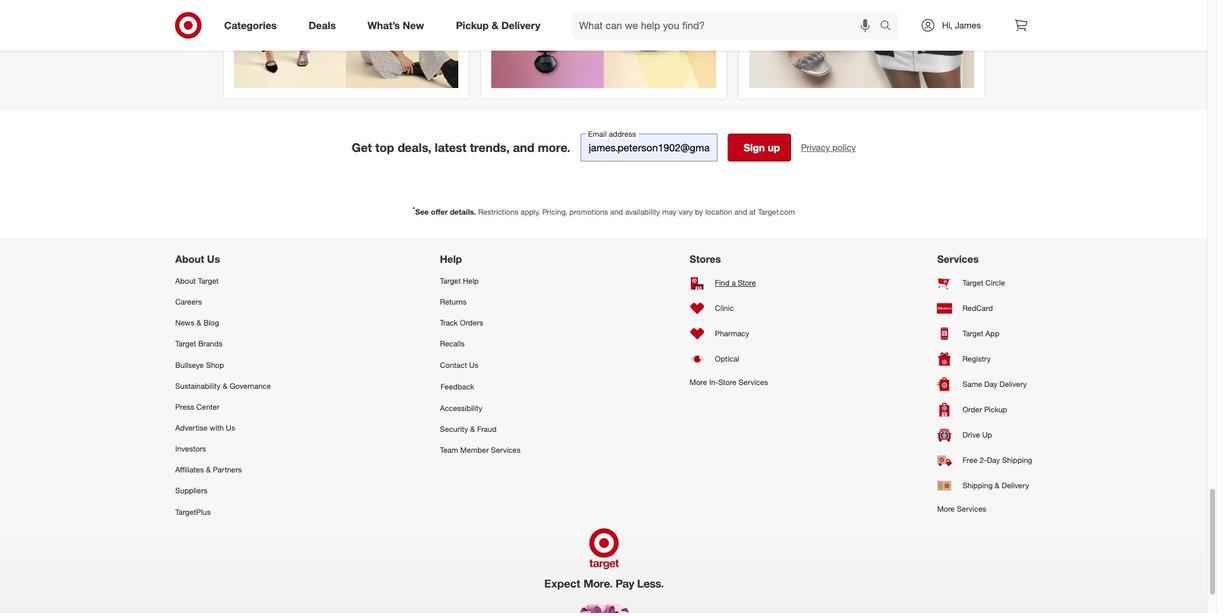 Task type: vqa. For each thing, say whether or not it's contained in the screenshot.
every
no



Task type: describe. For each thing, give the bounding box(es) containing it.
& for security
[[470, 425, 475, 434]]

recalls link
[[440, 334, 521, 355]]

target circle
[[963, 279, 1006, 288]]

target inside about target link
[[198, 277, 219, 286]]

circle
[[986, 279, 1006, 288]]

registry link
[[938, 347, 1033, 372]]

careers
[[175, 298, 202, 307]]

2-
[[980, 456, 988, 466]]

1 vertical spatial day
[[987, 456, 1001, 466]]

services down fraud
[[491, 446, 521, 455]]

privacy policy link
[[802, 141, 856, 154]]

may
[[663, 207, 677, 217]]

target brands link
[[175, 334, 271, 355]]

target: expect more. pay less. image
[[426, 523, 782, 614]]

more for more services
[[938, 505, 955, 514]]

accessibility link
[[440, 398, 521, 419]]

targetplus link
[[175, 502, 271, 523]]

bullseye shop link
[[175, 355, 271, 376]]

track orders
[[440, 319, 484, 328]]

news & blog link
[[175, 313, 271, 334]]

deals
[[309, 19, 336, 31]]

availability
[[626, 207, 661, 217]]

security & fraud
[[440, 425, 497, 434]]

news
[[175, 319, 195, 328]]

registry
[[963, 355, 991, 364]]

press
[[175, 403, 194, 412]]

0 vertical spatial shipping
[[1003, 456, 1033, 466]]

target help
[[440, 277, 479, 286]]

james
[[955, 20, 982, 30]]

0 horizontal spatial and
[[513, 140, 535, 155]]

delivery for shipping & delivery
[[1002, 482, 1030, 491]]

free 2-day shipping link
[[938, 448, 1033, 474]]

store for in-
[[719, 378, 737, 388]]

team
[[440, 446, 458, 455]]

security
[[440, 425, 468, 434]]

deals link
[[298, 11, 352, 39]]

top
[[376, 140, 394, 155]]

app
[[986, 329, 1000, 339]]

with
[[210, 424, 224, 433]]

about for about us
[[175, 253, 204, 266]]

& for shipping
[[995, 482, 1000, 491]]

same day delivery
[[963, 380, 1028, 390]]

returns link
[[440, 292, 521, 313]]

careers link
[[175, 292, 271, 313]]

team member services
[[440, 446, 521, 455]]

about for about target
[[175, 277, 196, 286]]

track
[[440, 319, 458, 328]]

target for target brands
[[175, 340, 196, 349]]

0 horizontal spatial shipping
[[963, 482, 993, 491]]

target for target circle
[[963, 279, 984, 288]]

member
[[461, 446, 489, 455]]

feedback button
[[440, 376, 521, 398]]

* see offer details. restrictions apply. pricing, promotions and availability may vary by location and at target.com
[[413, 205, 795, 217]]

sign up
[[744, 141, 780, 154]]

vary
[[679, 207, 693, 217]]

target help link
[[440, 271, 521, 292]]

about us
[[175, 253, 220, 266]]

hi,
[[943, 20, 953, 30]]

same day delivery link
[[938, 372, 1033, 398]]

affiliates & partners
[[175, 466, 242, 475]]

& for sustainability
[[223, 382, 228, 391]]

more.
[[538, 140, 571, 155]]

us for contact us
[[469, 361, 479, 370]]

in-
[[710, 378, 719, 388]]

more in-store services link
[[690, 372, 769, 393]]

about target
[[175, 277, 219, 286]]

pharmacy
[[715, 329, 750, 339]]

contact us link
[[440, 355, 521, 376]]

more services link
[[938, 499, 1033, 520]]

services down the optical link on the bottom
[[739, 378, 769, 388]]

find a store link
[[690, 271, 769, 296]]

target.com
[[758, 207, 795, 217]]

target app
[[963, 329, 1000, 339]]

new
[[403, 19, 424, 31]]

clinic link
[[690, 296, 769, 322]]

find a store
[[715, 279, 756, 288]]

& for pickup
[[492, 19, 499, 31]]

delivery for same day delivery
[[1000, 380, 1028, 390]]

target for target help
[[440, 277, 461, 286]]

center
[[196, 403, 220, 412]]

optical link
[[690, 347, 769, 372]]

recalls
[[440, 340, 465, 349]]

delivery for pickup & delivery
[[502, 19, 541, 31]]

1 vertical spatial help
[[463, 277, 479, 286]]



Task type: locate. For each thing, give the bounding box(es) containing it.
more left in-
[[690, 378, 708, 388]]

1 vertical spatial pickup
[[985, 406, 1008, 415]]

orders
[[460, 319, 484, 328]]

us inside contact us link
[[469, 361, 479, 370]]

search button
[[875, 11, 905, 42]]

drive up
[[963, 431, 993, 440]]

us up about target link
[[207, 253, 220, 266]]

0 vertical spatial pickup
[[456, 19, 489, 31]]

host gifts so good you'll want to snag an extra for yourself. image
[[492, 0, 717, 88]]

press center link
[[175, 397, 271, 418]]

1 horizontal spatial more
[[938, 505, 955, 514]]

0 vertical spatial delivery
[[502, 19, 541, 31]]

help up returns 'link'
[[463, 277, 479, 286]]

help up target help
[[440, 253, 462, 266]]

optical
[[715, 355, 740, 364]]

us right with
[[226, 424, 235, 433]]

services down shipping & delivery link
[[957, 505, 987, 514]]

us for about us
[[207, 253, 220, 266]]

get
[[352, 140, 372, 155]]

advertise with us link
[[175, 418, 271, 439]]

target inside the target brands 'link'
[[175, 340, 196, 349]]

drive up link
[[938, 423, 1033, 448]]

apply.
[[521, 207, 540, 217]]

by
[[695, 207, 704, 217]]

1 vertical spatial shipping
[[963, 482, 993, 491]]

location
[[706, 207, 733, 217]]

1 vertical spatial about
[[175, 277, 196, 286]]

accessibility
[[440, 404, 483, 413]]

up
[[983, 431, 993, 440]]

0 vertical spatial day
[[985, 380, 998, 390]]

returns
[[440, 298, 467, 307]]

pickup inside "link"
[[985, 406, 1008, 415]]

target inside target help link
[[440, 277, 461, 286]]

services up target circle
[[938, 253, 979, 266]]

privacy policy
[[802, 142, 856, 153]]

and
[[513, 140, 535, 155], [611, 207, 623, 217], [735, 207, 748, 217]]

target circle link
[[938, 271, 1033, 296]]

1 horizontal spatial store
[[738, 279, 756, 288]]

1 horizontal spatial shipping
[[1003, 456, 1033, 466]]

what's
[[368, 19, 400, 31]]

sustainability
[[175, 382, 221, 391]]

store right a
[[738, 279, 756, 288]]

target app link
[[938, 322, 1033, 347]]

shipping & delivery
[[963, 482, 1030, 491]]

pickup & delivery link
[[445, 11, 557, 39]]

0 vertical spatial more
[[690, 378, 708, 388]]

more
[[690, 378, 708, 388], [938, 505, 955, 514]]

deals,
[[398, 140, 432, 155]]

get top deals, latest trends, and more.
[[352, 140, 571, 155]]

target brands
[[175, 340, 223, 349]]

& for news
[[197, 319, 201, 328]]

about up about target
[[175, 253, 204, 266]]

investors
[[175, 445, 206, 454]]

and left the availability at the right top
[[611, 207, 623, 217]]

2 vertical spatial us
[[226, 424, 235, 433]]

& inside "link"
[[197, 319, 201, 328]]

investors link
[[175, 439, 271, 460]]

1 vertical spatial store
[[719, 378, 737, 388]]

more down shipping & delivery link
[[938, 505, 955, 514]]

target inside target app link
[[963, 329, 984, 339]]

day right the free
[[987, 456, 1001, 466]]

contact
[[440, 361, 467, 370]]

pickup & delivery
[[456, 19, 541, 31]]

1 vertical spatial delivery
[[1000, 380, 1028, 390]]

sustainability & governance link
[[175, 376, 271, 397]]

contact us
[[440, 361, 479, 370]]

dazzling, bold & extra-festive holiday looks. image
[[234, 0, 459, 88]]

about target link
[[175, 271, 271, 292]]

day
[[985, 380, 998, 390], [987, 456, 1001, 466]]

target left circle
[[963, 279, 984, 288]]

target down "news"
[[175, 340, 196, 349]]

0 horizontal spatial store
[[719, 378, 737, 388]]

hi, james
[[943, 20, 982, 30]]

about up careers
[[175, 277, 196, 286]]

privacy
[[802, 142, 830, 153]]

redcard
[[963, 304, 993, 314]]

delivery inside 'link'
[[1000, 380, 1028, 390]]

help
[[440, 253, 462, 266], [463, 277, 479, 286]]

shipping & delivery link
[[938, 474, 1033, 499]]

us right contact
[[469, 361, 479, 370]]

targetplus
[[175, 508, 211, 517]]

feedback
[[441, 382, 475, 392]]

*
[[413, 205, 415, 213]]

sustainability & governance
[[175, 382, 271, 391]]

order pickup
[[963, 406, 1008, 415]]

jeweled accents are taking over winter style. image
[[750, 0, 975, 88]]

day right same
[[985, 380, 998, 390]]

1 horizontal spatial pickup
[[985, 406, 1008, 415]]

what's new link
[[357, 11, 440, 39]]

0 vertical spatial store
[[738, 279, 756, 288]]

free
[[963, 456, 978, 466]]

2 vertical spatial delivery
[[1002, 482, 1030, 491]]

0 vertical spatial help
[[440, 253, 462, 266]]

day inside 'link'
[[985, 380, 998, 390]]

store down the optical link on the bottom
[[719, 378, 737, 388]]

target inside target circle link
[[963, 279, 984, 288]]

0 horizontal spatial pickup
[[456, 19, 489, 31]]

about
[[175, 253, 204, 266], [175, 277, 196, 286]]

shipping
[[1003, 456, 1033, 466], [963, 482, 993, 491]]

pricing,
[[543, 207, 568, 217]]

1 horizontal spatial help
[[463, 277, 479, 286]]

target down about us
[[198, 277, 219, 286]]

promotions
[[570, 207, 608, 217]]

brands
[[198, 340, 223, 349]]

policy
[[833, 142, 856, 153]]

and left at
[[735, 207, 748, 217]]

& for affiliates
[[206, 466, 211, 475]]

0 vertical spatial us
[[207, 253, 220, 266]]

drive
[[963, 431, 981, 440]]

partners
[[213, 466, 242, 475]]

us
[[207, 253, 220, 266], [469, 361, 479, 370], [226, 424, 235, 433]]

latest
[[435, 140, 467, 155]]

a
[[732, 279, 736, 288]]

2 horizontal spatial and
[[735, 207, 748, 217]]

up
[[768, 141, 780, 154]]

0 vertical spatial about
[[175, 253, 204, 266]]

more for more in-store services
[[690, 378, 708, 388]]

target left app
[[963, 329, 984, 339]]

1 horizontal spatial and
[[611, 207, 623, 217]]

shipping up more services link
[[963, 482, 993, 491]]

0 horizontal spatial more
[[690, 378, 708, 388]]

1 about from the top
[[175, 253, 204, 266]]

suppliers link
[[175, 481, 271, 502]]

target up returns at the left of page
[[440, 277, 461, 286]]

pickup
[[456, 19, 489, 31], [985, 406, 1008, 415]]

blog
[[204, 319, 219, 328]]

advertise with us
[[175, 424, 235, 433]]

1 horizontal spatial us
[[226, 424, 235, 433]]

fraud
[[477, 425, 497, 434]]

1 vertical spatial us
[[469, 361, 479, 370]]

target for target app
[[963, 329, 984, 339]]

2 about from the top
[[175, 277, 196, 286]]

None text field
[[581, 134, 718, 162]]

us inside advertise with us link
[[226, 424, 235, 433]]

0 horizontal spatial us
[[207, 253, 220, 266]]

details.
[[450, 207, 476, 217]]

search
[[875, 20, 905, 33]]

store for a
[[738, 279, 756, 288]]

order
[[963, 406, 983, 415]]

and left 'more.'
[[513, 140, 535, 155]]

What can we help you find? suggestions appear below search field
[[572, 11, 884, 39]]

more services
[[938, 505, 987, 514]]

categories
[[224, 19, 277, 31]]

pickup right "new"
[[456, 19, 489, 31]]

0 horizontal spatial help
[[440, 253, 462, 266]]

track orders link
[[440, 313, 521, 334]]

affiliates
[[175, 466, 204, 475]]

restrictions
[[478, 207, 519, 217]]

1 vertical spatial more
[[938, 505, 955, 514]]

shipping up shipping & delivery
[[1003, 456, 1033, 466]]

suppliers
[[175, 487, 208, 496]]

2 horizontal spatial us
[[469, 361, 479, 370]]

team member services link
[[440, 440, 521, 461]]

pickup right the order
[[985, 406, 1008, 415]]



